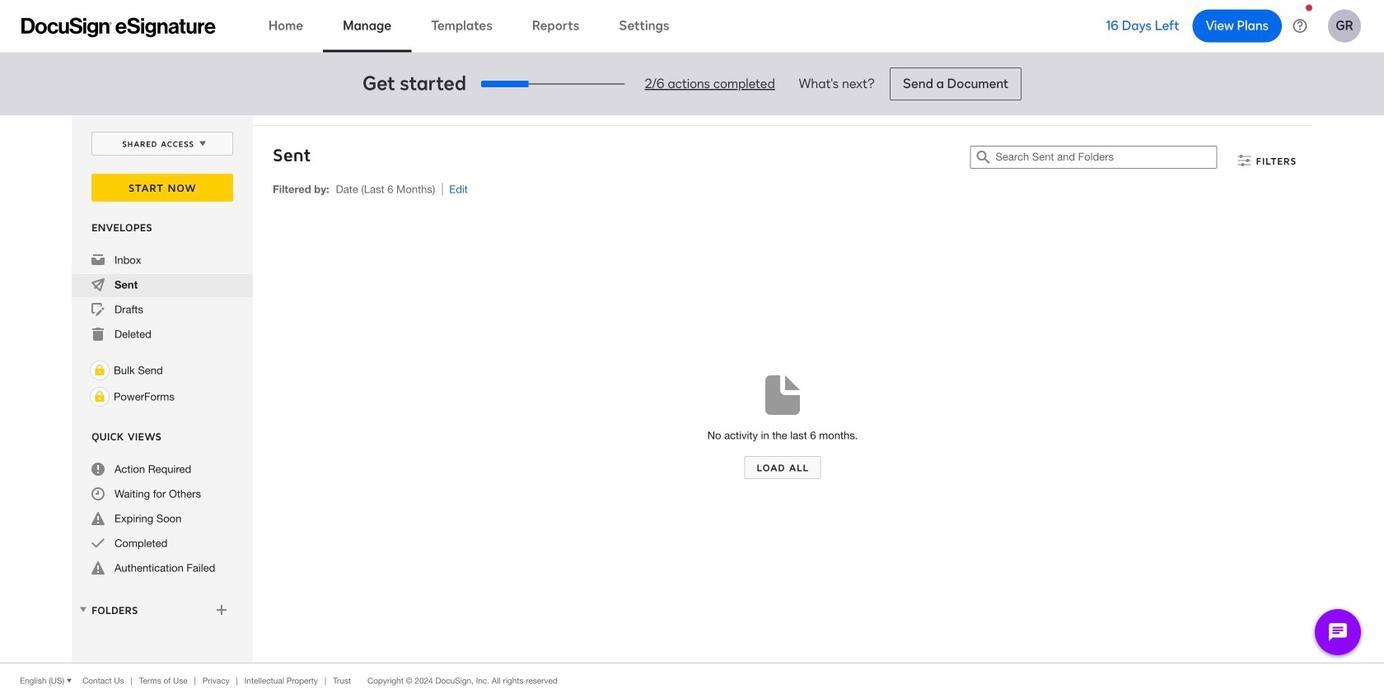 Task type: describe. For each thing, give the bounding box(es) containing it.
docusign esignature image
[[21, 18, 216, 38]]

more info region
[[0, 664, 1385, 699]]

2 lock image from the top
[[90, 387, 110, 407]]

1 lock image from the top
[[90, 361, 110, 381]]

action required image
[[91, 463, 105, 476]]

trash image
[[91, 328, 105, 341]]

view folders image
[[77, 604, 90, 617]]



Task type: locate. For each thing, give the bounding box(es) containing it.
completed image
[[91, 537, 105, 551]]

clock image
[[91, 488, 105, 501]]

1 alert image from the top
[[91, 513, 105, 526]]

0 vertical spatial lock image
[[90, 361, 110, 381]]

alert image up completed image
[[91, 513, 105, 526]]

draft image
[[91, 303, 105, 317]]

2 alert image from the top
[[91, 562, 105, 575]]

0 vertical spatial alert image
[[91, 513, 105, 526]]

lock image
[[90, 361, 110, 381], [90, 387, 110, 407]]

1 vertical spatial lock image
[[90, 387, 110, 407]]

secondary navigation region
[[72, 115, 1317, 664]]

sent image
[[91, 279, 105, 292]]

1 vertical spatial alert image
[[91, 562, 105, 575]]

alert image
[[91, 513, 105, 526], [91, 562, 105, 575]]

inbox image
[[91, 254, 105, 267]]

alert image down completed image
[[91, 562, 105, 575]]

Search Sent and Folders text field
[[996, 147, 1217, 168]]



